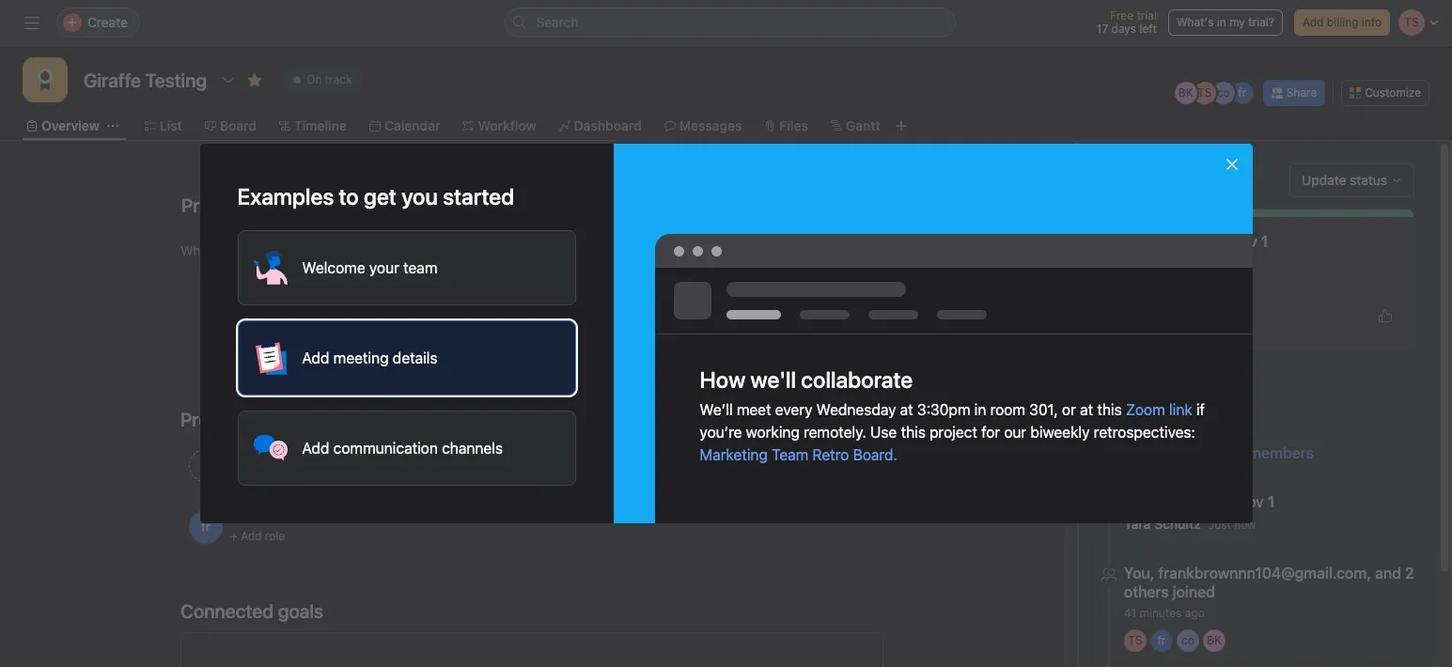 Task type: describe. For each thing, give the bounding box(es) containing it.
add billing info button
[[1295, 9, 1390, 36]]

search list box
[[504, 8, 956, 38]]

Project description title text field
[[169, 186, 346, 226]]

biweekly
[[1031, 424, 1090, 441]]

1 vertical spatial ts
[[1128, 634, 1143, 648]]

details
[[393, 350, 438, 367]]

you started
[[402, 183, 514, 210]]

dashboard
[[574, 118, 642, 133]]

1 horizontal spatial ts
[[1198, 86, 1212, 100]]

connected goals
[[181, 601, 324, 622]]

list
[[160, 118, 182, 133]]

overview link
[[26, 116, 99, 136]]

3:30pm
[[917, 401, 971, 418]]

now inside latest status update element
[[1181, 318, 1203, 332]]

in inside button
[[1217, 15, 1227, 29]]

examples to get you started
[[237, 183, 514, 210]]

update for nov 1
[[1167, 233, 1216, 250]]

1 vertical spatial co
[[1182, 634, 1195, 648]]

minutes
[[1140, 606, 1182, 620]]

left
[[1140, 22, 1157, 36]]

what's
[[1177, 15, 1214, 29]]

use
[[871, 424, 897, 441]]

welcome your team
[[302, 259, 438, 276]]

team
[[772, 447, 809, 463]]

send message to members button
[[1124, 445, 1314, 462]]

1 vertical spatial bk
[[1207, 634, 1222, 648]]

timeline link
[[279, 116, 347, 136]]

working
[[746, 424, 800, 441]]

add for add billing info
[[1303, 15, 1324, 29]]

calendar link
[[369, 116, 440, 136]]

status update - nov 1 tara schultz just now
[[1124, 494, 1275, 532]]

for
[[982, 424, 1000, 441]]

files link
[[765, 116, 808, 136]]

remotely.
[[804, 424, 867, 441]]

status for status update - nov 1 tara schultz just now
[[1124, 494, 1170, 510]]

our
[[1004, 424, 1027, 441]]

list link
[[145, 116, 182, 136]]

how
[[700, 367, 746, 393]]

status update - nov 1
[[1118, 233, 1269, 250]]

just inside status update - nov 1 tara schultz just now
[[1209, 518, 1231, 532]]

project roles
[[181, 409, 286, 431]]

we'll
[[700, 401, 733, 418]]

add meeting details
[[302, 350, 438, 367]]

board
[[220, 118, 257, 133]]

dashboard link
[[559, 116, 642, 136]]

retro
[[813, 447, 849, 463]]

every
[[775, 401, 813, 418]]

0 vertical spatial co
[[1217, 86, 1230, 100]]

1 horizontal spatial this
[[1097, 401, 1122, 418]]

send
[[1124, 445, 1160, 462]]

add for add meeting details
[[302, 350, 330, 367]]

frankbrownnn104@gmail.com,
[[1159, 565, 1372, 582]]

wednesday
[[817, 401, 896, 418]]

joined
[[1173, 584, 1215, 601]]

trial?
[[1249, 15, 1275, 29]]

1 vertical spatial in
[[975, 401, 987, 418]]

0 vertical spatial to
[[339, 183, 359, 210]]

41
[[1124, 606, 1137, 620]]

message
[[1164, 445, 1227, 462]]

marketing
[[700, 447, 768, 463]]

you, frankbrownnn104@gmail.com, and 2 others joined 41 minutes ago
[[1124, 565, 1414, 620]]

nov
[[1237, 494, 1264, 510]]

example text for how we'll collaborate section image
[[655, 234, 1253, 524]]

- for nov
[[1226, 494, 1233, 510]]

your
[[369, 259, 399, 276]]

link
[[1169, 401, 1193, 418]]

you,
[[1124, 565, 1155, 582]]

retrospectives:
[[1094, 424, 1196, 441]]

nov 1
[[1230, 233, 1269, 250]]

overview
[[41, 118, 99, 133]]

just inside latest status update element
[[1155, 318, 1178, 332]]

welcome
[[302, 259, 365, 276]]

search
[[536, 14, 579, 30]]

trial
[[1137, 8, 1157, 23]]

timeline
[[294, 118, 347, 133]]

get
[[364, 183, 397, 210]]

meet
[[737, 401, 771, 418]]

ribbon image
[[34, 69, 56, 91]]



Task type: vqa. For each thing, say whether or not it's contained in the screenshot.
the middle Mark complete checkbox
no



Task type: locate. For each thing, give the bounding box(es) containing it.
status up summary
[[1118, 233, 1163, 250]]

others
[[1124, 584, 1169, 601]]

0 vertical spatial -
[[1220, 233, 1226, 250]]

you, frankbrownnn104@gmail.com, and 2 others joined button
[[1124, 564, 1415, 602]]

just down status update - nov 1 button
[[1209, 518, 1231, 532]]

share
[[1287, 86, 1317, 100]]

workflow
[[478, 118, 536, 133]]

0 horizontal spatial fr
[[1158, 634, 1166, 648]]

we'll collaborate
[[751, 367, 913, 393]]

tara schultz link
[[1124, 516, 1201, 532]]

ts
[[1198, 86, 1212, 100], [1128, 634, 1143, 648]]

to right the message
[[1231, 445, 1245, 462]]

0 horizontal spatial ts
[[1128, 634, 1143, 648]]

project
[[930, 424, 978, 441]]

-
[[1220, 233, 1226, 250], [1226, 494, 1233, 510]]

at right the 'or'
[[1080, 401, 1093, 418]]

co down what's in my trial? button
[[1217, 86, 1230, 100]]

- for nov 1
[[1220, 233, 1226, 250]]

1 horizontal spatial just
[[1209, 518, 1231, 532]]

just now
[[1155, 318, 1203, 332]]

send message to members
[[1124, 445, 1314, 462]]

- left nov
[[1226, 494, 1233, 510]]

we'll meet every wednesday at 3:30pm in room 301, or at this zoom link
[[700, 401, 1193, 418]]

status
[[1118, 233, 1163, 250], [1124, 494, 1170, 510]]

team
[[403, 259, 438, 276]]

0 horizontal spatial to
[[339, 183, 359, 210]]

summary
[[1118, 264, 1180, 280]]

0 likes. click to like this task image
[[1378, 308, 1393, 323]]

this right use
[[901, 424, 926, 441]]

free trial 17 days left
[[1097, 8, 1157, 36]]

to left get
[[339, 183, 359, 210]]

ago
[[1185, 606, 1205, 620]]

1 vertical spatial this
[[901, 424, 926, 441]]

1 horizontal spatial at
[[1080, 401, 1093, 418]]

2
[[1405, 565, 1414, 582]]

1 horizontal spatial to
[[1231, 445, 1245, 462]]

latest status update element
[[1102, 209, 1415, 350]]

0 horizontal spatial co
[[1182, 634, 1195, 648]]

add communication channels
[[302, 440, 503, 457]]

communication
[[333, 440, 438, 457]]

bk down joined
[[1207, 634, 1222, 648]]

- inside latest status update element
[[1220, 233, 1226, 250]]

channels
[[442, 440, 503, 457]]

gantt link
[[831, 116, 881, 136]]

calendar
[[384, 118, 440, 133]]

at
[[900, 401, 914, 418], [1080, 401, 1093, 418]]

now inside status update - nov 1 tara schultz just now
[[1235, 518, 1256, 532]]

1 vertical spatial fr
[[1158, 634, 1166, 648]]

now down the status update - nov 1
[[1181, 318, 1203, 332]]

2 vertical spatial add
[[302, 440, 330, 457]]

messages link
[[664, 116, 742, 136]]

what's in my trial? button
[[1169, 9, 1283, 36]]

0 vertical spatial now
[[1181, 318, 1203, 332]]

update for nov
[[1173, 494, 1222, 510]]

- inside status update - nov 1 tara schultz just now
[[1226, 494, 1233, 510]]

tara
[[1124, 516, 1151, 532]]

or
[[1062, 401, 1076, 418]]

fr left share button
[[1238, 86, 1247, 100]]

1 vertical spatial update
[[1173, 494, 1222, 510]]

1 vertical spatial add
[[302, 350, 330, 367]]

None text field
[[79, 63, 212, 97]]

1 at from the left
[[900, 401, 914, 418]]

2 at from the left
[[1080, 401, 1093, 418]]

files
[[780, 118, 808, 133]]

add left billing
[[1303, 15, 1324, 29]]

share button
[[1263, 80, 1326, 106]]

in
[[1217, 15, 1227, 29], [975, 401, 987, 418]]

this inside if you're working remotely. use this project for our biweekly retrospectives: marketing team retro board.
[[901, 424, 926, 441]]

gantt
[[846, 118, 881, 133]]

1 vertical spatial status
[[1124, 494, 1170, 510]]

update up summary
[[1167, 233, 1216, 250]]

in left my
[[1217, 15, 1227, 29]]

board link
[[205, 116, 257, 136]]

update
[[1167, 233, 1216, 250], [1173, 494, 1222, 510]]

close image
[[1225, 157, 1240, 172]]

1 horizontal spatial now
[[1235, 518, 1256, 532]]

0 horizontal spatial this
[[901, 424, 926, 441]]

days
[[1112, 22, 1137, 36]]

1 horizontal spatial co
[[1217, 86, 1230, 100]]

1 vertical spatial now
[[1235, 518, 1256, 532]]

add for add communication channels
[[302, 440, 330, 457]]

0 vertical spatial bk
[[1179, 86, 1194, 100]]

and
[[1375, 565, 1402, 582]]

fr
[[1238, 86, 1247, 100], [1158, 634, 1166, 648]]

in up 'for'
[[975, 401, 987, 418]]

messages
[[679, 118, 742, 133]]

board.
[[853, 447, 898, 463]]

now down nov
[[1235, 518, 1256, 532]]

search button
[[504, 8, 956, 38]]

0 vertical spatial add
[[1303, 15, 1324, 29]]

0 horizontal spatial in
[[975, 401, 987, 418]]

ts down what's on the top right
[[1198, 86, 1212, 100]]

1
[[1268, 494, 1275, 510]]

1 horizontal spatial bk
[[1207, 634, 1222, 648]]

how we'll collaborate
[[700, 367, 913, 393]]

301,
[[1030, 401, 1058, 418]]

0 vertical spatial this
[[1097, 401, 1122, 418]]

add left communication
[[302, 440, 330, 457]]

1 vertical spatial to
[[1231, 445, 1245, 462]]

status up tara in the bottom of the page
[[1124, 494, 1170, 510]]

status for status update - nov 1
[[1118, 233, 1163, 250]]

co down ago
[[1182, 634, 1195, 648]]

remove from starred image
[[247, 72, 262, 87]]

if
[[1197, 401, 1205, 418]]

just
[[1155, 318, 1178, 332], [1209, 518, 1231, 532]]

0 vertical spatial in
[[1217, 15, 1227, 29]]

status update - nov 1 button
[[1124, 493, 1275, 511]]

examples
[[237, 183, 334, 210]]

1 horizontal spatial fr
[[1238, 86, 1247, 100]]

bk
[[1179, 86, 1194, 100], [1207, 634, 1222, 648]]

0 horizontal spatial just
[[1155, 318, 1178, 332]]

info
[[1362, 15, 1382, 29]]

1 horizontal spatial in
[[1217, 15, 1227, 29]]

0 vertical spatial just
[[1155, 318, 1178, 332]]

0 vertical spatial ts
[[1198, 86, 1212, 100]]

status inside status update - nov 1 tara schultz just now
[[1124, 494, 1170, 510]]

this left zoom
[[1097, 401, 1122, 418]]

update up the schultz
[[1173, 494, 1222, 510]]

0 horizontal spatial now
[[1181, 318, 1203, 332]]

17
[[1097, 22, 1109, 36]]

just down summary
[[1155, 318, 1178, 332]]

0 horizontal spatial at
[[900, 401, 914, 418]]

billing
[[1327, 15, 1359, 29]]

add billing info
[[1303, 15, 1382, 29]]

1 vertical spatial just
[[1209, 518, 1231, 532]]

0 horizontal spatial bk
[[1179, 86, 1194, 100]]

- left nov 1
[[1220, 233, 1226, 250]]

add inside button
[[1303, 15, 1324, 29]]

if you're working remotely. use this project for our biweekly retrospectives: marketing team retro board.
[[700, 401, 1205, 463]]

fr down minutes
[[1158, 634, 1166, 648]]

1 vertical spatial -
[[1226, 494, 1233, 510]]

0 vertical spatial update
[[1167, 233, 1216, 250]]

you're
[[700, 424, 742, 441]]

update inside status update - nov 1 tara schultz just now
[[1173, 494, 1222, 510]]

add left meeting
[[302, 350, 330, 367]]

co
[[1217, 86, 1230, 100], [1182, 634, 1195, 648]]

ts down 41
[[1128, 634, 1143, 648]]

0 vertical spatial fr
[[1238, 86, 1247, 100]]

bk down what's on the top right
[[1179, 86, 1194, 100]]

zoom
[[1126, 401, 1166, 418]]

my
[[1230, 15, 1246, 29]]

at left 3:30pm
[[900, 401, 914, 418]]

0 vertical spatial status
[[1118, 233, 1163, 250]]

what's in my trial?
[[1177, 15, 1275, 29]]



